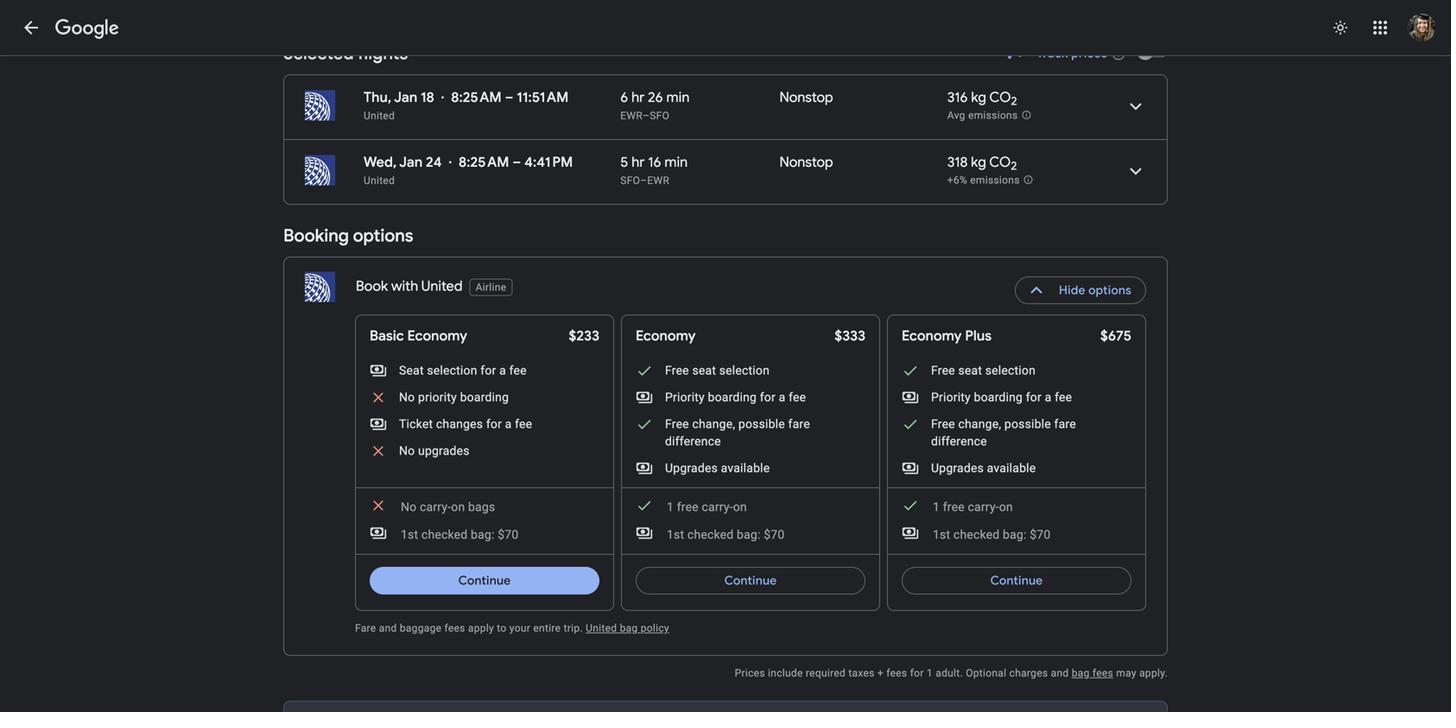 Task type: describe. For each thing, give the bounding box(es) containing it.
upgrades available for economy plus
[[932, 461, 1036, 475]]

flight details. departing flight on thursday, january 18. leaves newark liberty international airport at 8:25 am on thursday, january 18 and arrives at san francisco international airport at 11:51 am on thursday, january 18. image
[[1116, 86, 1157, 127]]

available for economy plus
[[987, 461, 1036, 475]]

united down wed,
[[364, 175, 395, 187]]

nonstop flight. element for 6 hr 26 min
[[780, 89, 834, 109]]

2 for 316 kg co
[[1011, 94, 1018, 109]]

$333
[[835, 327, 866, 345]]

checked for economy plus
[[954, 528, 1000, 542]]

flight details. return flight on wednesday, january 24. leaves san francisco international airport at 8:25 am on wednesday, january 24 and arrives at newark liberty international airport at 4:41 pm on wednesday, january 24. image
[[1116, 150, 1157, 192]]

united bag policy link
[[586, 622, 670, 634]]

24
[[426, 153, 442, 171]]

Departure time: 8:25 AM. text field
[[459, 153, 509, 171]]

0 vertical spatial and
[[379, 622, 397, 634]]

no priority boarding
[[399, 390, 509, 404]]

5 hr 16 min sfo – ewr
[[621, 153, 688, 187]]

1st for economy
[[667, 528, 685, 542]]

1 horizontal spatial 1
[[927, 667, 933, 679]]

required
[[806, 667, 846, 679]]

kg for 318
[[971, 153, 987, 171]]

thu, jan 18
[[364, 89, 435, 106]]

continue for economy plus
[[991, 573, 1043, 588]]

departing flight on thursday, january 18. leaves newark liberty international airport at 8:25 am on thursday, january 18 and arrives at san francisco international airport at 11:51 am on thursday, january 18. element
[[364, 89, 569, 106]]

baggage
[[400, 622, 442, 634]]

economy plus
[[902, 327, 992, 345]]

+6% emissions
[[948, 174, 1020, 186]]

no for no priority boarding
[[399, 390, 415, 404]]

2 for 318 kg co
[[1011, 159, 1017, 173]]

free for economy
[[677, 500, 699, 514]]

seat
[[399, 363, 424, 378]]

ticket changes for a fee
[[399, 417, 533, 431]]

options for booking options
[[353, 225, 413, 247]]

318
[[948, 153, 968, 171]]

no for no carry-on bags
[[401, 500, 417, 514]]

no upgrades
[[399, 444, 470, 458]]

hide
[[1059, 283, 1086, 298]]

plus
[[966, 327, 992, 345]]

seat for economy
[[693, 363, 716, 378]]

1 free carry-on for economy
[[667, 500, 747, 514]]

wed, jan 24
[[364, 153, 442, 171]]

fare
[[355, 622, 376, 634]]

bag: for economy
[[1003, 528, 1027, 542]]

your
[[510, 622, 531, 634]]

fare for $675
[[1055, 417, 1077, 431]]

$70 for economy
[[1030, 528, 1051, 542]]

8:25 am for 8:25 am – 4:41 pm
[[459, 153, 509, 171]]

entire
[[534, 622, 561, 634]]

18
[[421, 89, 435, 106]]

 image for wed, jan 24
[[449, 154, 452, 171]]

jan for thu,
[[394, 89, 418, 106]]

change appearance image
[[1320, 7, 1362, 48]]

1 economy from the left
[[408, 327, 468, 345]]

prices
[[1072, 46, 1108, 61]]

priority boarding for a fee for economy
[[665, 390, 806, 404]]

8:25 am – 11:51 am
[[451, 89, 569, 106]]

available for economy
[[721, 461, 770, 475]]

avg
[[948, 109, 966, 122]]

bag fees button
[[1072, 667, 1114, 679]]

difference for economy plus
[[932, 434, 988, 448]]

prices include required taxes + fees for 1 adult. optional charges and bag fees may apply.
[[735, 667, 1168, 679]]

avg emissions
[[948, 109, 1018, 122]]

booking
[[283, 225, 349, 247]]

$70 for basic
[[498, 528, 519, 542]]

1 for economy
[[667, 500, 674, 514]]

may
[[1117, 667, 1137, 679]]

$233
[[569, 327, 600, 345]]

total duration 5 hr 16 min. element
[[621, 153, 780, 174]]

carry- for economy
[[702, 500, 733, 514]]

1st checked bag: $70 for basic
[[401, 528, 519, 542]]

to
[[497, 622, 507, 634]]

apply
[[468, 622, 494, 634]]

6
[[621, 89, 628, 106]]

bags
[[468, 500, 495, 514]]

1 boarding from the left
[[460, 390, 509, 404]]

book
[[356, 277, 388, 295]]

track prices
[[1037, 46, 1108, 61]]

316
[[948, 89, 968, 106]]

return flight on wednesday, january 24. leaves san francisco international airport at 8:25 am on wednesday, january 24 and arrives at newark liberty international airport at 4:41 pm on wednesday, january 24. element
[[364, 153, 573, 171]]

$675
[[1101, 327, 1132, 345]]

adult.
[[936, 667, 963, 679]]

+6%
[[948, 174, 968, 186]]

hide options
[[1059, 283, 1132, 298]]

boarding for economy plus
[[974, 390, 1023, 404]]

include
[[768, 667, 803, 679]]

co for 318 kg co
[[990, 153, 1011, 171]]

first checked bag costs 70 us dollars element for basic economy
[[370, 525, 519, 544]]

316 kg co 2
[[948, 89, 1018, 109]]

ewr inside the '5 hr 16 min sfo – ewr'
[[648, 175, 670, 187]]

possible for economy
[[739, 417, 785, 431]]

1 horizontal spatial fees
[[887, 667, 908, 679]]

1 horizontal spatial bag
[[1072, 667, 1090, 679]]

continue button for economy plus
[[902, 560, 1132, 601]]

airline
[[476, 281, 507, 293]]

0 horizontal spatial fees
[[445, 622, 465, 634]]

priority for economy
[[665, 390, 705, 404]]

with
[[391, 277, 419, 295]]

continue button for economy
[[636, 560, 866, 601]]

11:51 am
[[517, 89, 569, 106]]

– left 4:41 pm on the left top of page
[[513, 153, 521, 171]]

trip.
[[564, 622, 583, 634]]

free seat selection for economy
[[665, 363, 770, 378]]

policy
[[641, 622, 670, 634]]

8:25 am for 8:25 am – 11:51 am
[[451, 89, 502, 106]]

hide options button
[[1015, 270, 1147, 311]]

1 vertical spatial and
[[1051, 667, 1069, 679]]

+
[[878, 667, 884, 679]]

2 bag: from the left
[[737, 528, 761, 542]]

2 1st checked bag: $70 from the left
[[667, 528, 785, 542]]

list containing thu, jan 18
[[284, 75, 1167, 204]]

fare for $333
[[789, 417, 810, 431]]

Departure time: 8:25 AM. text field
[[451, 89, 502, 106]]

1 free carry-on for economy plus
[[933, 500, 1013, 514]]

nonstop for 5 hr 16 min
[[780, 153, 834, 171]]

free change, possible fare difference for economy
[[665, 417, 810, 448]]

basic economy
[[370, 327, 468, 345]]



Task type: locate. For each thing, give the bounding box(es) containing it.
available
[[721, 461, 770, 475], [987, 461, 1036, 475]]

no down ticket
[[399, 444, 415, 458]]

bag:
[[471, 528, 495, 542], [737, 528, 761, 542], [1003, 528, 1027, 542]]

0 vertical spatial bag
[[620, 622, 638, 634]]

1 vertical spatial sfo
[[621, 175, 641, 187]]

hr inside the '5 hr 16 min sfo – ewr'
[[632, 153, 645, 171]]

2 priority boarding for a fee from the left
[[932, 390, 1073, 404]]

1 horizontal spatial upgrades available
[[932, 461, 1036, 475]]

2 horizontal spatial 1
[[933, 500, 940, 514]]

free
[[665, 363, 689, 378], [932, 363, 956, 378], [665, 417, 689, 431], [932, 417, 956, 431]]

priority for economy plus
[[932, 390, 971, 404]]

0 horizontal spatial bag:
[[471, 528, 495, 542]]

2 continue from the left
[[725, 573, 777, 588]]

1 checked from the left
[[422, 528, 468, 542]]

1 selection from the left
[[427, 363, 478, 378]]

no down no upgrades
[[401, 500, 417, 514]]

priority boarding for a fee for economy plus
[[932, 390, 1073, 404]]

 image inside the "departing flight on thursday, january 18. leaves newark liberty international airport at 8:25 am on thursday, january 18 and arrives at san francisco international airport at 11:51 am on thursday, january 18." 'element'
[[441, 89, 444, 106]]

economy right '$233'
[[636, 327, 696, 345]]

2 $70 from the left
[[764, 528, 785, 542]]

1 horizontal spatial possible
[[1005, 417, 1052, 431]]

emissions down 316 kg co 2
[[969, 109, 1018, 122]]

3 1st from the left
[[933, 528, 951, 542]]

kg up +6% emissions at the top of the page
[[971, 153, 987, 171]]

1 vertical spatial  image
[[449, 154, 452, 171]]

0 horizontal spatial upgrades
[[665, 461, 718, 475]]

fees left apply
[[445, 622, 465, 634]]

2 horizontal spatial economy
[[902, 327, 962, 345]]

1 priority boarding for a fee from the left
[[665, 390, 806, 404]]

on for economy
[[733, 500, 747, 514]]

selection
[[427, 363, 478, 378], [720, 363, 770, 378], [986, 363, 1036, 378]]

prices
[[735, 667, 765, 679]]

united down the thu,
[[364, 110, 395, 122]]

0 horizontal spatial on
[[451, 500, 465, 514]]

2 horizontal spatial 1st
[[933, 528, 951, 542]]

1 horizontal spatial change,
[[959, 417, 1002, 431]]

 image for thu, jan 18
[[441, 89, 444, 106]]

0 horizontal spatial options
[[353, 225, 413, 247]]

1 horizontal spatial options
[[1089, 283, 1132, 298]]

3 continue from the left
[[991, 573, 1043, 588]]

2 up the avg emissions
[[1011, 94, 1018, 109]]

1st checked bag: $70
[[401, 528, 519, 542], [667, 528, 785, 542], [933, 528, 1051, 542]]

1st checked bag: $70 for economy
[[933, 528, 1051, 542]]

1 horizontal spatial selection
[[720, 363, 770, 378]]

1st
[[401, 528, 418, 542], [667, 528, 685, 542], [933, 528, 951, 542]]

1 vertical spatial co
[[990, 153, 1011, 171]]

2 checked from the left
[[688, 528, 734, 542]]

– right 8:25 am text field in the left of the page
[[505, 89, 514, 106]]

 image inside return flight on wednesday, january 24. leaves san francisco international airport at 8:25 am on wednesday, january 24 and arrives at newark liberty international airport at 4:41 pm on wednesday, january 24. element
[[449, 154, 452, 171]]

0 vertical spatial emissions
[[969, 109, 1018, 122]]

 image
[[441, 89, 444, 106], [449, 154, 452, 171]]

kg inside 316 kg co 2
[[972, 89, 987, 106]]

– inside 6 hr 26 min ewr – sfo
[[643, 110, 650, 122]]

options right hide on the right top
[[1089, 283, 1132, 298]]

free
[[677, 500, 699, 514], [943, 500, 965, 514]]

possible
[[739, 417, 785, 431], [1005, 417, 1052, 431]]

3 first checked bag costs 70 us dollars element from the left
[[902, 525, 1051, 544]]

1 horizontal spatial free seat selection
[[932, 363, 1036, 378]]

8:25 am
[[451, 89, 502, 106], [459, 153, 509, 171]]

3 continue button from the left
[[902, 560, 1132, 601]]

2 boarding from the left
[[708, 390, 757, 404]]

2 horizontal spatial first checked bag costs 70 us dollars element
[[902, 525, 1051, 544]]

1 horizontal spatial sfo
[[650, 110, 670, 122]]

2 co from the top
[[990, 153, 1011, 171]]

2 1 free carry-on from the left
[[933, 500, 1013, 514]]

2 horizontal spatial carry-
[[968, 500, 1000, 514]]

selection for economy plus
[[986, 363, 1036, 378]]

3 selection from the left
[[986, 363, 1036, 378]]

no down seat
[[399, 390, 415, 404]]

ewr down 16
[[648, 175, 670, 187]]

1st for basic economy
[[401, 528, 418, 542]]

charges
[[1010, 667, 1049, 679]]

1 vertical spatial 2
[[1011, 159, 1017, 173]]

1 free seat selection from the left
[[665, 363, 770, 378]]

taxes
[[849, 667, 875, 679]]

1 nonstop from the top
[[780, 89, 834, 106]]

emissions for 318 kg co
[[971, 174, 1020, 186]]

min for 5 hr 16 min
[[665, 153, 688, 171]]

2 economy from the left
[[636, 327, 696, 345]]

0 vertical spatial hr
[[632, 89, 645, 106]]

co up the avg emissions
[[990, 89, 1011, 106]]

0 horizontal spatial 1 free carry-on
[[667, 500, 747, 514]]

apply.
[[1140, 667, 1168, 679]]

2 nonstop flight. element from the top
[[780, 153, 834, 174]]

change,
[[693, 417, 736, 431], [959, 417, 1002, 431]]

1 1 free carry-on from the left
[[667, 500, 747, 514]]

2 horizontal spatial fees
[[1093, 667, 1114, 679]]

co inside 316 kg co 2
[[990, 89, 1011, 106]]

2 first checked bag costs 70 us dollars element from the left
[[636, 525, 785, 544]]

continue button
[[370, 560, 600, 601], [636, 560, 866, 601], [902, 560, 1132, 601]]

1 horizontal spatial economy
[[636, 327, 696, 345]]

1 horizontal spatial difference
[[932, 434, 988, 448]]

1 horizontal spatial continue
[[725, 573, 777, 588]]

carry-
[[420, 500, 451, 514], [702, 500, 733, 514], [968, 500, 1000, 514]]

min right 16
[[665, 153, 688, 171]]

ewr down '6'
[[621, 110, 643, 122]]

0 horizontal spatial free
[[677, 500, 699, 514]]

1 priority from the left
[[665, 390, 705, 404]]

ticket
[[399, 417, 433, 431]]

0 horizontal spatial 1st
[[401, 528, 418, 542]]

0 horizontal spatial available
[[721, 461, 770, 475]]

kg for 316
[[972, 89, 987, 106]]

3 on from the left
[[1000, 500, 1013, 514]]

0 horizontal spatial economy
[[408, 327, 468, 345]]

Arrival time: 4:41 PM. text field
[[525, 153, 573, 171]]

free for economy plus
[[943, 500, 965, 514]]

1 horizontal spatial fare
[[1055, 417, 1077, 431]]

seat selection for a fee
[[399, 363, 527, 378]]

2 inside the 318 kg co 2
[[1011, 159, 1017, 173]]

1 horizontal spatial bag:
[[737, 528, 761, 542]]

0 horizontal spatial difference
[[665, 434, 721, 448]]

fees right the +
[[887, 667, 908, 679]]

2 upgrades available from the left
[[932, 461, 1036, 475]]

hr for 6
[[632, 89, 645, 106]]

2 horizontal spatial on
[[1000, 500, 1013, 514]]

learn more about tracked prices image
[[1111, 46, 1127, 61]]

min for 6 hr 26 min
[[667, 89, 690, 106]]

wed,
[[364, 153, 397, 171]]

26
[[648, 89, 663, 106]]

fees left may
[[1093, 667, 1114, 679]]

1 continue button from the left
[[370, 560, 600, 601]]

co
[[990, 89, 1011, 106], [990, 153, 1011, 171]]

jan left the 24
[[399, 153, 423, 171]]

1 first checked bag costs 70 us dollars element from the left
[[370, 525, 519, 544]]

1 upgrades available from the left
[[665, 461, 770, 475]]

hr right '6'
[[632, 89, 645, 106]]

1 fare from the left
[[789, 417, 810, 431]]

1 vertical spatial kg
[[971, 153, 987, 171]]

kg up the avg emissions
[[972, 89, 987, 106]]

3 economy from the left
[[902, 327, 962, 345]]

seat for economy plus
[[959, 363, 983, 378]]

0 vertical spatial kg
[[972, 89, 987, 106]]

1 vertical spatial nonstop
[[780, 153, 834, 171]]

emissions for 316 kg co
[[969, 109, 1018, 122]]

upgrades for economy
[[665, 461, 718, 475]]

options
[[353, 225, 413, 247], [1089, 283, 1132, 298]]

0 horizontal spatial 1
[[667, 500, 674, 514]]

hr inside 6 hr 26 min ewr – sfo
[[632, 89, 645, 106]]

economy left 'plus'
[[902, 327, 962, 345]]

checked for economy
[[688, 528, 734, 542]]

bag left may
[[1072, 667, 1090, 679]]

1 horizontal spatial available
[[987, 461, 1036, 475]]

free seat selection
[[665, 363, 770, 378], [932, 363, 1036, 378]]

1 vertical spatial 8:25 am
[[459, 153, 509, 171]]

0 horizontal spatial possible
[[739, 417, 785, 431]]

3 $70 from the left
[[1030, 528, 1051, 542]]

1 horizontal spatial 1 free carry-on
[[933, 500, 1013, 514]]

free change, possible fare difference
[[665, 417, 810, 448], [932, 417, 1077, 448]]

on for economy plus
[[1000, 500, 1013, 514]]

0 horizontal spatial priority
[[665, 390, 705, 404]]

priority boarding for a fee
[[665, 390, 806, 404], [932, 390, 1073, 404]]

1 horizontal spatial on
[[733, 500, 747, 514]]

continue for economy
[[725, 573, 777, 588]]

3 bag: from the left
[[1003, 528, 1027, 542]]

2 horizontal spatial $70
[[1030, 528, 1051, 542]]

8:25 am – 4:41 pm
[[459, 153, 573, 171]]

min inside the '5 hr 16 min sfo – ewr'
[[665, 153, 688, 171]]

0 vertical spatial ewr
[[621, 110, 643, 122]]

1 horizontal spatial 1st
[[667, 528, 685, 542]]

1 horizontal spatial  image
[[449, 154, 452, 171]]

0 vertical spatial 8:25 am
[[451, 89, 502, 106]]

1 co from the top
[[990, 89, 1011, 106]]

2 inside 316 kg co 2
[[1011, 94, 1018, 109]]

nonstop for 6 hr 26 min
[[780, 89, 834, 106]]

2 1st from the left
[[667, 528, 685, 542]]

1 vertical spatial hr
[[632, 153, 645, 171]]

united
[[364, 110, 395, 122], [364, 175, 395, 187], [422, 277, 463, 295], [586, 622, 617, 634]]

carry- for economy plus
[[968, 500, 1000, 514]]

book with united
[[356, 277, 463, 295]]

– down total duration 5 hr 16 min. element
[[641, 175, 648, 187]]

optional
[[966, 667, 1007, 679]]

nonstop
[[780, 89, 834, 106], [780, 153, 834, 171]]

1 possible from the left
[[739, 417, 785, 431]]

16
[[648, 153, 662, 171]]

1 upgrades from the left
[[665, 461, 718, 475]]

6 hr 26 min ewr – sfo
[[621, 89, 690, 122]]

2 selection from the left
[[720, 363, 770, 378]]

0 horizontal spatial boarding
[[460, 390, 509, 404]]

0 horizontal spatial ewr
[[621, 110, 643, 122]]

2 2 from the top
[[1011, 159, 1017, 173]]

change, for economy
[[693, 417, 736, 431]]

1 vertical spatial min
[[665, 153, 688, 171]]

2 priority from the left
[[932, 390, 971, 404]]

2 continue button from the left
[[636, 560, 866, 601]]

0 horizontal spatial carry-
[[420, 500, 451, 514]]

– inside the '5 hr 16 min sfo – ewr'
[[641, 175, 648, 187]]

1 vertical spatial emissions
[[971, 174, 1020, 186]]

sfo down 26
[[650, 110, 670, 122]]

2 hr from the top
[[632, 153, 645, 171]]

sfo inside 6 hr 26 min ewr – sfo
[[650, 110, 670, 122]]

1 bag: from the left
[[471, 528, 495, 542]]

1 1st from the left
[[401, 528, 418, 542]]

3 checked from the left
[[954, 528, 1000, 542]]

2 on from the left
[[733, 500, 747, 514]]

1 vertical spatial ewr
[[648, 175, 670, 187]]

upgrades available for economy
[[665, 461, 770, 475]]

2 carry- from the left
[[702, 500, 733, 514]]

1 vertical spatial no
[[399, 444, 415, 458]]

0 horizontal spatial continue
[[459, 573, 511, 588]]

co for 316 kg co
[[990, 89, 1011, 106]]

1 free from the left
[[677, 500, 699, 514]]

1 2 from the top
[[1011, 94, 1018, 109]]

1
[[667, 500, 674, 514], [933, 500, 940, 514], [927, 667, 933, 679]]

1 horizontal spatial free
[[943, 500, 965, 514]]

min inside 6 hr 26 min ewr – sfo
[[667, 89, 690, 106]]

min right 26
[[667, 89, 690, 106]]

0 vertical spatial min
[[667, 89, 690, 106]]

priority
[[665, 390, 705, 404], [932, 390, 971, 404]]

1 horizontal spatial seat
[[959, 363, 983, 378]]

0 vertical spatial options
[[353, 225, 413, 247]]

1 nonstop flight. element from the top
[[780, 89, 834, 109]]

list
[[284, 75, 1167, 204]]

first checked bag costs 70 us dollars element for economy
[[636, 525, 785, 544]]

8:25 am right 18
[[451, 89, 502, 106]]

united right with
[[422, 277, 463, 295]]

min
[[667, 89, 690, 106], [665, 153, 688, 171]]

2 free from the left
[[943, 500, 965, 514]]

nonstop flight. element for 5 hr 16 min
[[780, 153, 834, 174]]

1 continue from the left
[[459, 573, 511, 588]]

and right fare
[[379, 622, 397, 634]]

fare
[[789, 417, 810, 431], [1055, 417, 1077, 431]]

2 up +6% emissions at the top of the page
[[1011, 159, 1017, 173]]

0 horizontal spatial upgrades available
[[665, 461, 770, 475]]

possible for economy plus
[[1005, 417, 1052, 431]]

1 available from the left
[[721, 461, 770, 475]]

economy
[[408, 327, 468, 345], [636, 327, 696, 345], [902, 327, 962, 345]]

checked for basic economy
[[422, 528, 468, 542]]

options inside hide options 'dropdown button'
[[1089, 283, 1132, 298]]

2 free change, possible fare difference from the left
[[932, 417, 1077, 448]]

–
[[505, 89, 514, 106], [643, 110, 650, 122], [513, 153, 521, 171], [641, 175, 648, 187]]

0 horizontal spatial free change, possible fare difference
[[665, 417, 810, 448]]

0 vertical spatial sfo
[[650, 110, 670, 122]]

2 kg from the top
[[971, 153, 987, 171]]

1 horizontal spatial first checked bag costs 70 us dollars element
[[636, 525, 785, 544]]

and
[[379, 622, 397, 634], [1051, 667, 1069, 679]]

1 free carry-on
[[667, 500, 747, 514], [933, 500, 1013, 514]]

8:25 am right the 24
[[459, 153, 509, 171]]

1 hr from the top
[[632, 89, 645, 106]]

sfo down 5
[[621, 175, 641, 187]]

economy up seat selection for a fee at the bottom left of the page
[[408, 327, 468, 345]]

fee
[[510, 363, 527, 378], [789, 390, 806, 404], [1055, 390, 1073, 404], [515, 417, 533, 431]]

2 free seat selection from the left
[[932, 363, 1036, 378]]

upgrades for economy plus
[[932, 461, 984, 475]]

0 horizontal spatial sfo
[[621, 175, 641, 187]]

0 horizontal spatial continue button
[[370, 560, 600, 601]]

sfo inside the '5 hr 16 min sfo – ewr'
[[621, 175, 641, 187]]

track
[[1037, 46, 1069, 61]]

no for no upgrades
[[399, 444, 415, 458]]

ewr inside 6 hr 26 min ewr – sfo
[[621, 110, 643, 122]]

priority
[[418, 390, 457, 404]]

1 for economy plus
[[933, 500, 940, 514]]

0 vertical spatial  image
[[441, 89, 444, 106]]

0 horizontal spatial seat
[[693, 363, 716, 378]]

1 horizontal spatial upgrades
[[932, 461, 984, 475]]

3 carry- from the left
[[968, 500, 1000, 514]]

emissions down the 318 kg co 2
[[971, 174, 1020, 186]]

upgrades
[[418, 444, 470, 458]]

2 upgrades from the left
[[932, 461, 984, 475]]

upgrades
[[665, 461, 718, 475], [932, 461, 984, 475]]

first checked bag costs 70 us dollars element
[[370, 525, 519, 544], [636, 525, 785, 544], [902, 525, 1051, 544]]

1 carry- from the left
[[420, 500, 451, 514]]

go back image
[[21, 17, 41, 38]]

bag: for basic
[[471, 528, 495, 542]]

1 vertical spatial bag
[[1072, 667, 1090, 679]]

2 change, from the left
[[959, 417, 1002, 431]]

5
[[621, 153, 629, 171]]

0 horizontal spatial checked
[[422, 528, 468, 542]]

fare and baggage fees apply to your entire trip. united bag policy
[[355, 622, 670, 634]]

changes
[[436, 417, 483, 431]]

2 horizontal spatial selection
[[986, 363, 1036, 378]]

options up book
[[353, 225, 413, 247]]

1 seat from the left
[[693, 363, 716, 378]]

3 boarding from the left
[[974, 390, 1023, 404]]

united right trip.
[[586, 622, 617, 634]]

total duration 6 hr 26 min. element
[[621, 89, 780, 109]]

2 fare from the left
[[1055, 417, 1077, 431]]

2 horizontal spatial continue
[[991, 573, 1043, 588]]

2 horizontal spatial 1st checked bag: $70
[[933, 528, 1051, 542]]

1 horizontal spatial checked
[[688, 528, 734, 542]]

0 vertical spatial jan
[[394, 89, 418, 106]]

no carry-on bags
[[401, 500, 495, 514]]

hr right 5
[[632, 153, 645, 171]]

0 horizontal spatial fare
[[789, 417, 810, 431]]

1 vertical spatial nonstop flight. element
[[780, 153, 834, 174]]

jan for wed,
[[399, 153, 423, 171]]

1 horizontal spatial priority boarding for a fee
[[932, 390, 1073, 404]]

1 kg from the top
[[972, 89, 987, 106]]

4:41 pm
[[525, 153, 573, 171]]

and right charges
[[1051, 667, 1069, 679]]

thu,
[[364, 89, 392, 106]]

0 vertical spatial no
[[399, 390, 415, 404]]

2 nonstop from the top
[[780, 153, 834, 171]]

selected flights
[[283, 42, 408, 64]]

basic
[[370, 327, 404, 345]]

2 vertical spatial no
[[401, 500, 417, 514]]

economy for economy plus
[[902, 327, 962, 345]]

0 horizontal spatial first checked bag costs 70 us dollars element
[[370, 525, 519, 544]]

booking options
[[283, 225, 413, 247]]

Arrival time: 11:51 AM. text field
[[517, 89, 569, 106]]

selected
[[283, 42, 354, 64]]

1 horizontal spatial 1st checked bag: $70
[[667, 528, 785, 542]]

1 $70 from the left
[[498, 528, 519, 542]]

0 vertical spatial co
[[990, 89, 1011, 106]]

3 1st checked bag: $70 from the left
[[933, 528, 1051, 542]]

0 horizontal spatial  image
[[441, 89, 444, 106]]

1 difference from the left
[[665, 434, 721, 448]]

difference
[[665, 434, 721, 448], [932, 434, 988, 448]]

nonstop flight. element
[[780, 89, 834, 109], [780, 153, 834, 174]]

1 change, from the left
[[693, 417, 736, 431]]

1 on from the left
[[451, 500, 465, 514]]

economy for economy
[[636, 327, 696, 345]]

bag left "policy"
[[620, 622, 638, 634]]

1 horizontal spatial free change, possible fare difference
[[932, 417, 1077, 448]]

upgrades available
[[665, 461, 770, 475], [932, 461, 1036, 475]]

sfo
[[650, 110, 670, 122], [621, 175, 641, 187]]

co inside the 318 kg co 2
[[990, 153, 1011, 171]]

0 horizontal spatial $70
[[498, 528, 519, 542]]

1st for economy plus
[[933, 528, 951, 542]]

co up +6% emissions at the top of the page
[[990, 153, 1011, 171]]

fees
[[445, 622, 465, 634], [887, 667, 908, 679], [1093, 667, 1114, 679]]

free seat selection for economy plus
[[932, 363, 1036, 378]]

selection for economy
[[720, 363, 770, 378]]

1 vertical spatial jan
[[399, 153, 423, 171]]

flights
[[358, 42, 408, 64]]

2 seat from the left
[[959, 363, 983, 378]]

– down 26
[[643, 110, 650, 122]]

boarding for economy
[[708, 390, 757, 404]]

hr for 5
[[632, 153, 645, 171]]

318 kg co 2
[[948, 153, 1017, 173]]

$70
[[498, 528, 519, 542], [764, 528, 785, 542], [1030, 528, 1051, 542]]

emissions
[[969, 109, 1018, 122], [971, 174, 1020, 186]]

2
[[1011, 94, 1018, 109], [1011, 159, 1017, 173]]

0 horizontal spatial selection
[[427, 363, 478, 378]]

 image right the 24
[[449, 154, 452, 171]]

difference for economy
[[665, 434, 721, 448]]

2 difference from the left
[[932, 434, 988, 448]]

2 horizontal spatial checked
[[954, 528, 1000, 542]]

kg inside the 318 kg co 2
[[971, 153, 987, 171]]

0 horizontal spatial bag
[[620, 622, 638, 634]]

0 horizontal spatial 1st checked bag: $70
[[401, 528, 519, 542]]

1 1st checked bag: $70 from the left
[[401, 528, 519, 542]]

1 horizontal spatial continue button
[[636, 560, 866, 601]]

2 possible from the left
[[1005, 417, 1052, 431]]

change, for economy plus
[[959, 417, 1002, 431]]

2 available from the left
[[987, 461, 1036, 475]]

first checked bag costs 70 us dollars element for economy plus
[[902, 525, 1051, 544]]

jan left 18
[[394, 89, 418, 106]]

1 free change, possible fare difference from the left
[[665, 417, 810, 448]]

free change, possible fare difference for economy plus
[[932, 417, 1077, 448]]

2 horizontal spatial bag:
[[1003, 528, 1027, 542]]

 image right 18
[[441, 89, 444, 106]]

options for hide options
[[1089, 283, 1132, 298]]



Task type: vqa. For each thing, say whether or not it's contained in the screenshot.
middle Airlines
no



